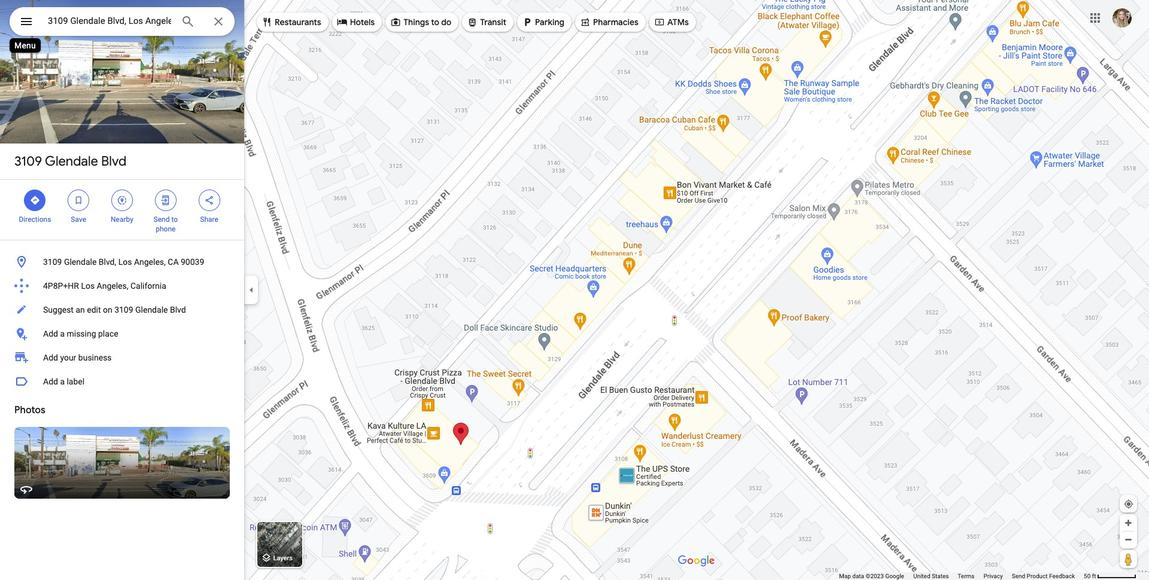 Task type: vqa. For each thing, say whether or not it's contained in the screenshot.
DELTA BAG POLICY , UNITED BAG POLICY
no



Task type: locate. For each thing, give the bounding box(es) containing it.
0 vertical spatial a
[[60, 329, 65, 339]]

0 horizontal spatial to
[[171, 215, 178, 224]]

blvd
[[101, 153, 126, 170], [170, 305, 186, 315]]

1 horizontal spatial send
[[1012, 573, 1025, 580]]

1 vertical spatial glendale
[[64, 257, 97, 267]]

feedback
[[1049, 573, 1075, 580]]

angeles, up suggest an edit on 3109 glendale blvd
[[97, 281, 128, 291]]

4p8p+hr los angeles, california
[[43, 281, 166, 291]]

on
[[103, 305, 112, 315]]

angeles,
[[134, 257, 166, 267], [97, 281, 128, 291]]

ca
[[168, 257, 179, 267]]

0 horizontal spatial los
[[81, 281, 95, 291]]

 search field
[[10, 7, 235, 38]]

1 horizontal spatial to
[[431, 17, 439, 28]]

a
[[60, 329, 65, 339], [60, 377, 65, 387]]

zoom in image
[[1124, 519, 1133, 528]]


[[30, 194, 40, 207]]

add inside add a missing place button
[[43, 329, 58, 339]]

google account: michelle dermenjian  
(michelle.dermenjian@adept.ai) image
[[1113, 8, 1132, 27]]

to
[[431, 17, 439, 28], [171, 215, 178, 224]]

angeles, left ca
[[134, 257, 166, 267]]


[[117, 194, 127, 207]]

suggest
[[43, 305, 74, 315]]

actions for 3109 glendale blvd region
[[0, 180, 244, 240]]

1 horizontal spatial 3109
[[43, 257, 62, 267]]

 atms
[[654, 16, 689, 29]]

2 vertical spatial add
[[43, 377, 58, 387]]

california
[[130, 281, 166, 291]]

a left label
[[60, 377, 65, 387]]

2 vertical spatial glendale
[[135, 305, 168, 315]]

do
[[441, 17, 451, 28]]

united states button
[[913, 573, 949, 581]]

send up phone
[[154, 215, 170, 224]]

1 vertical spatial send
[[1012, 573, 1025, 580]]

 parking
[[522, 16, 564, 29]]

1 add from the top
[[43, 329, 58, 339]]

missing
[[67, 329, 96, 339]]

to inside  things to do
[[431, 17, 439, 28]]

0 vertical spatial blvd
[[101, 153, 126, 170]]

0 vertical spatial angeles,
[[134, 257, 166, 267]]

label
[[67, 377, 84, 387]]

add left label
[[43, 377, 58, 387]]

blvd up ''
[[101, 153, 126, 170]]


[[160, 194, 171, 207]]

an
[[76, 305, 85, 315]]

add down suggest
[[43, 329, 58, 339]]

add inside add a label button
[[43, 377, 58, 387]]

add your business link
[[0, 346, 244, 370]]

footer
[[839, 573, 1084, 581]]

to left do
[[431, 17, 439, 28]]

1 vertical spatial angeles,
[[97, 281, 128, 291]]

1 vertical spatial to
[[171, 215, 178, 224]]

map data ©2023 google
[[839, 573, 904, 580]]

3109 glendale blvd main content
[[0, 0, 244, 581]]

2 a from the top
[[60, 377, 65, 387]]

3109
[[14, 153, 42, 170], [43, 257, 62, 267], [114, 305, 133, 315]]

1 horizontal spatial blvd
[[170, 305, 186, 315]]

glendale down california
[[135, 305, 168, 315]]

glendale
[[45, 153, 98, 170], [64, 257, 97, 267], [135, 305, 168, 315]]

1 vertical spatial add
[[43, 353, 58, 363]]

blvd down ca
[[170, 305, 186, 315]]

send inside button
[[1012, 573, 1025, 580]]

3109 for 3109 glendale blvd, los angeles, ca 90039
[[43, 257, 62, 267]]

edit
[[87, 305, 101, 315]]

2 add from the top
[[43, 353, 58, 363]]

los right the blvd,
[[118, 257, 132, 267]]

send
[[154, 215, 170, 224], [1012, 573, 1025, 580]]

0 vertical spatial 3109
[[14, 153, 42, 170]]

to up phone
[[171, 215, 178, 224]]

2 horizontal spatial 3109
[[114, 305, 133, 315]]

google
[[885, 573, 904, 580]]

add left your
[[43, 353, 58, 363]]

 pharmacies
[[580, 16, 639, 29]]

0 vertical spatial send
[[154, 215, 170, 224]]

0 vertical spatial add
[[43, 329, 58, 339]]

0 vertical spatial los
[[118, 257, 132, 267]]

google maps element
[[0, 0, 1149, 581]]

add your business
[[43, 353, 112, 363]]


[[390, 16, 401, 29]]

footer containing map data ©2023 google
[[839, 573, 1084, 581]]

90039
[[181, 257, 204, 267]]

hotels
[[350, 17, 375, 28]]


[[73, 194, 84, 207]]

things
[[403, 17, 429, 28]]

0 horizontal spatial blvd
[[101, 153, 126, 170]]

transit
[[480, 17, 506, 28]]

0 vertical spatial to
[[431, 17, 439, 28]]

send left product
[[1012, 573, 1025, 580]]

©2023
[[866, 573, 884, 580]]

glendale left the blvd,
[[64, 257, 97, 267]]

1 vertical spatial a
[[60, 377, 65, 387]]

3109 for 3109 glendale blvd
[[14, 153, 42, 170]]

collapse side panel image
[[245, 284, 258, 297]]

directions
[[19, 215, 51, 224]]

 things to do
[[390, 16, 451, 29]]

0 horizontal spatial angeles,
[[97, 281, 128, 291]]

add for add a missing place
[[43, 329, 58, 339]]

 transit
[[467, 16, 506, 29]]

3109 up 4p8p+hr
[[43, 257, 62, 267]]

4p8p+hr
[[43, 281, 79, 291]]

los
[[118, 257, 132, 267], [81, 281, 95, 291]]

suggest an edit on 3109 glendale blvd
[[43, 305, 186, 315]]

privacy button
[[984, 573, 1003, 581]]

3109 up  on the left
[[14, 153, 42, 170]]

send product feedback button
[[1012, 573, 1075, 581]]

3 add from the top
[[43, 377, 58, 387]]

add
[[43, 329, 58, 339], [43, 353, 58, 363], [43, 377, 58, 387]]

a left missing
[[60, 329, 65, 339]]

glendale up 
[[45, 153, 98, 170]]

layers
[[273, 555, 293, 563]]

save
[[71, 215, 86, 224]]

0 vertical spatial glendale
[[45, 153, 98, 170]]

0 horizontal spatial 3109
[[14, 153, 42, 170]]

1 vertical spatial blvd
[[170, 305, 186, 315]]

None field
[[48, 14, 171, 28]]

add for add a label
[[43, 377, 58, 387]]

united
[[913, 573, 930, 580]]

add for add your business
[[43, 353, 58, 363]]

0 horizontal spatial send
[[154, 215, 170, 224]]

1 vertical spatial 3109
[[43, 257, 62, 267]]


[[19, 13, 34, 30]]


[[522, 16, 533, 29]]

1 horizontal spatial los
[[118, 257, 132, 267]]

send inside send to phone
[[154, 215, 170, 224]]

phone
[[156, 225, 176, 233]]

50 ft
[[1084, 573, 1096, 580]]

3109 right on
[[114, 305, 133, 315]]

1 a from the top
[[60, 329, 65, 339]]

los up the edit
[[81, 281, 95, 291]]


[[580, 16, 591, 29]]

your
[[60, 353, 76, 363]]

blvd inside button
[[170, 305, 186, 315]]



Task type: describe. For each thing, give the bounding box(es) containing it.
50
[[1084, 573, 1091, 580]]

4p8p+hr los angeles, california button
[[0, 274, 244, 298]]

terms
[[958, 573, 975, 580]]

data
[[852, 573, 864, 580]]

 button
[[10, 7, 43, 38]]

add a label button
[[0, 370, 244, 394]]

3109 glendale blvd
[[14, 153, 126, 170]]

add a missing place button
[[0, 322, 244, 346]]

send for send to phone
[[154, 215, 170, 224]]

add a missing place
[[43, 329, 118, 339]]

parking
[[535, 17, 564, 28]]

suggest an edit on 3109 glendale blvd button
[[0, 298, 244, 322]]

states
[[932, 573, 949, 580]]


[[204, 194, 215, 207]]


[[654, 16, 665, 29]]

3109 Glendale Blvd, Los Angeles, CA 90039 field
[[10, 7, 235, 36]]

share
[[200, 215, 218, 224]]

1 horizontal spatial angeles,
[[134, 257, 166, 267]]

glendale for blvd,
[[64, 257, 97, 267]]

send for send product feedback
[[1012, 573, 1025, 580]]

restaurants
[[275, 17, 321, 28]]

2 vertical spatial 3109
[[114, 305, 133, 315]]

business
[[78, 353, 112, 363]]


[[467, 16, 478, 29]]

nearby
[[111, 215, 133, 224]]

3109 glendale blvd, los angeles, ca 90039 button
[[0, 250, 244, 274]]

atms
[[667, 17, 689, 28]]

pharmacies
[[593, 17, 639, 28]]

photos
[[14, 405, 45, 417]]

footer inside google maps element
[[839, 573, 1084, 581]]

to inside send to phone
[[171, 215, 178, 224]]

terms button
[[958, 573, 975, 581]]

united states
[[913, 573, 949, 580]]

map
[[839, 573, 851, 580]]

a for missing
[[60, 329, 65, 339]]

zoom out image
[[1124, 536, 1133, 545]]

50 ft button
[[1084, 573, 1137, 580]]

place
[[98, 329, 118, 339]]

none field inside 3109 glendale blvd, los angeles, ca 90039 field
[[48, 14, 171, 28]]

privacy
[[984, 573, 1003, 580]]

 hotels
[[337, 16, 375, 29]]

show your location image
[[1123, 499, 1134, 510]]

ft
[[1092, 573, 1096, 580]]


[[337, 16, 348, 29]]

 restaurants
[[262, 16, 321, 29]]

add a label
[[43, 377, 84, 387]]

1 vertical spatial los
[[81, 281, 95, 291]]

send to phone
[[154, 215, 178, 233]]

glendale for blvd
[[45, 153, 98, 170]]

blvd,
[[99, 257, 116, 267]]

send product feedback
[[1012, 573, 1075, 580]]


[[262, 16, 272, 29]]

product
[[1027, 573, 1048, 580]]

show street view coverage image
[[1120, 551, 1137, 569]]

a for label
[[60, 377, 65, 387]]

3109 glendale blvd, los angeles, ca 90039
[[43, 257, 204, 267]]



